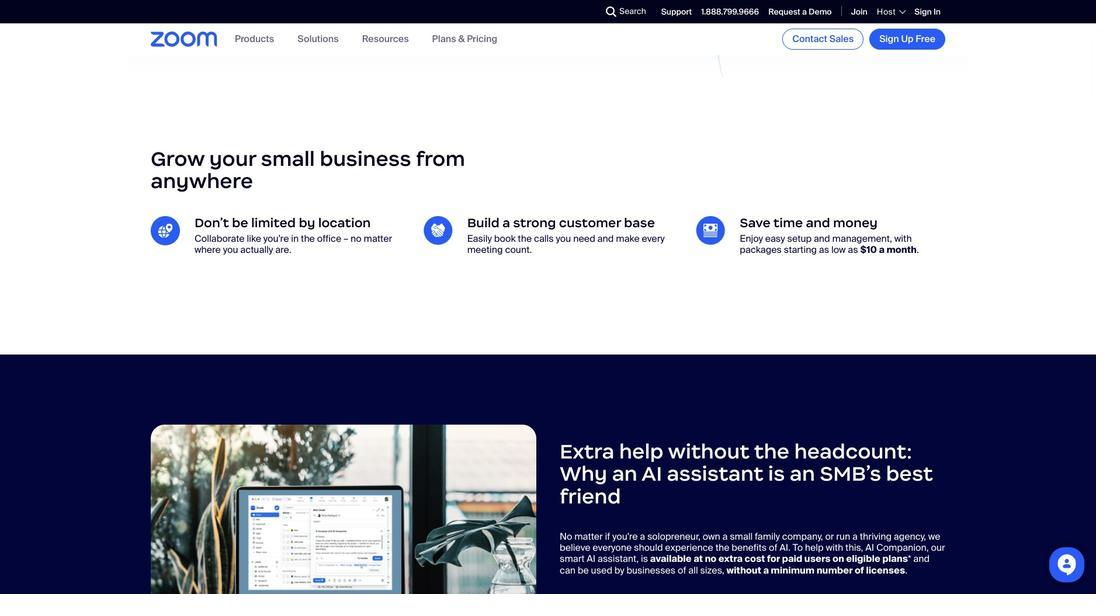 Task type: describe. For each thing, give the bounding box(es) containing it.
extra help without the headcount: why an ai assistant is an smb's best friend
[[560, 439, 933, 509]]

support link
[[661, 6, 692, 17]]

is inside no matter if you're a solopreneur, own a small family company, or run a thriving agency, we believe everyone should experience the benefits of ai. to help with this, ai companion, our smart ai assistant, is
[[641, 553, 648, 565]]

be inside * and can be used by businesses of all sizes,
[[578, 564, 589, 576]]

solopreneur,
[[647, 531, 700, 543]]

1 vertical spatial no
[[705, 553, 717, 565]]

$10
[[860, 244, 877, 256]]

smb's
[[820, 461, 881, 487]]

up
[[901, 33, 914, 45]]

best
[[886, 461, 933, 487]]

from
[[416, 146, 465, 172]]

friend
[[560, 484, 621, 509]]

smart
[[560, 553, 585, 565]]

strong
[[513, 215, 556, 231]]

products button
[[235, 33, 274, 45]]

starting
[[784, 244, 817, 256]]

we
[[928, 531, 940, 543]]

contact
[[792, 33, 827, 45]]

family
[[755, 531, 780, 543]]

solutions button
[[298, 33, 339, 45]]

resources button
[[362, 33, 409, 45]]

count.
[[505, 244, 532, 256]]

zoom logo image
[[151, 32, 217, 47]]

calls
[[534, 232, 554, 245]]

support
[[661, 6, 692, 17]]

plans
[[882, 553, 908, 565]]

2 horizontal spatial ai
[[865, 542, 874, 554]]

office
[[317, 232, 341, 245]]

location
[[318, 215, 371, 231]]

thriving
[[860, 531, 892, 543]]

pricing
[[467, 33, 497, 45]]

–
[[344, 232, 348, 245]]

at
[[694, 553, 703, 565]]

1 horizontal spatial .
[[917, 244, 919, 256]]

customer
[[559, 215, 621, 231]]

book
[[494, 232, 516, 245]]

everyone
[[593, 542, 632, 554]]

be inside don't be limited by location collaborate like you're in the office – no matter where you actually are.
[[232, 215, 248, 231]]

ai.
[[780, 542, 791, 554]]

of inside * and can be used by businesses of all sizes,
[[678, 564, 686, 576]]

every
[[642, 232, 665, 245]]

run
[[836, 531, 850, 543]]

anywhere
[[151, 169, 253, 194]]

join link
[[851, 6, 868, 17]]

number
[[817, 564, 853, 576]]

host button
[[877, 6, 905, 17]]

*
[[908, 553, 911, 565]]

actually
[[240, 244, 273, 256]]

eligible
[[846, 553, 880, 565]]

you inside build a strong customer base easily book the calls you need and make every meeting count.
[[556, 232, 571, 245]]

and inside enjoy easy setup and management, with packages starting as low as
[[814, 232, 830, 245]]

time
[[773, 215, 803, 231]]

agency,
[[894, 531, 926, 543]]

available at no extra cost for paid users on eligible plans
[[650, 553, 908, 565]]

search
[[619, 6, 646, 16]]

request a demo link
[[768, 6, 832, 17]]

management,
[[832, 232, 892, 245]]

sign in
[[915, 6, 941, 17]]

assistant,
[[598, 553, 639, 565]]

don't
[[195, 215, 229, 231]]

small and midsize businesses image
[[560, 0, 899, 54]]

small inside grow your small business from anywhere
[[261, 146, 315, 172]]

demo
[[809, 6, 832, 17]]

or
[[825, 531, 834, 543]]

no
[[560, 531, 572, 543]]

setup
[[787, 232, 812, 245]]

without inside extra help without the headcount: why an ai assistant is an smb's best friend
[[668, 439, 750, 464]]

are.
[[275, 244, 291, 256]]

enjoy easy setup and management, with packages starting as low as
[[740, 232, 912, 256]]

where
[[195, 244, 221, 256]]

resources
[[362, 33, 409, 45]]

products
[[235, 33, 274, 45]]

this,
[[845, 542, 863, 554]]

need
[[573, 232, 595, 245]]

2 as from the left
[[848, 244, 858, 256]]

&
[[458, 33, 465, 45]]

$10 a month .
[[860, 244, 919, 256]]

sign for sign up free
[[879, 33, 899, 45]]

companion,
[[876, 542, 929, 554]]

1 as from the left
[[819, 244, 829, 256]]

save time and money
[[740, 215, 878, 231]]

1.888.799.9666 link
[[701, 6, 759, 17]]

extra help without the headcount: why an ai assistant is an smb's best friend image
[[151, 425, 536, 594]]

make
[[616, 232, 640, 245]]

sizes,
[[700, 564, 724, 576]]

to
[[793, 542, 803, 554]]

limited
[[251, 215, 296, 231]]

plans
[[432, 33, 456, 45]]

build a strong customer base image
[[423, 216, 453, 245]]

grow your small business from anywhere
[[151, 146, 465, 194]]

by inside * and can be used by businesses of all sizes,
[[615, 564, 624, 576]]

plans & pricing link
[[432, 33, 497, 45]]

join
[[851, 6, 868, 17]]

licenses
[[866, 564, 905, 576]]

users
[[804, 553, 831, 565]]

no matter if you're a solopreneur, own a small family company, or run a thriving agency, we believe everyone should experience the benefits of ai. to help with this, ai companion, our smart ai assistant, is
[[560, 531, 945, 565]]



Task type: vqa. For each thing, say whether or not it's contained in the screenshot.
top 'small'
yes



Task type: locate. For each thing, give the bounding box(es) containing it.
by
[[299, 215, 315, 231], [615, 564, 624, 576]]

0 vertical spatial you're
[[263, 232, 289, 245]]

sign left up on the top
[[879, 33, 899, 45]]

month
[[887, 244, 917, 256]]

0 horizontal spatial you
[[223, 244, 238, 256]]

of inside no matter if you're a solopreneur, own a small family company, or run a thriving agency, we believe everyone should experience the benefits of ai. to help with this, ai companion, our smart ai assistant, is
[[769, 542, 777, 554]]

assistant
[[667, 461, 763, 487]]

and left low
[[814, 232, 830, 245]]

without a minimum number of licenses .
[[727, 564, 908, 576]]

in
[[291, 232, 299, 245]]

0 horizontal spatial by
[[299, 215, 315, 231]]

solutions
[[298, 33, 339, 45]]

matter
[[364, 232, 392, 245], [574, 531, 603, 543]]

1 horizontal spatial as
[[848, 244, 858, 256]]

and inside build a strong customer base easily book the calls you need and make every meeting count.
[[597, 232, 614, 245]]

2 horizontal spatial of
[[855, 564, 864, 576]]

small right your
[[261, 146, 315, 172]]

and right *
[[913, 553, 930, 565]]

sign in link
[[915, 6, 941, 17]]

low
[[831, 244, 846, 256]]

0 vertical spatial by
[[299, 215, 315, 231]]

packages
[[740, 244, 782, 256]]

available
[[650, 553, 692, 565]]

1 vertical spatial sign
[[879, 33, 899, 45]]

0 horizontal spatial help
[[619, 439, 664, 464]]

. left *
[[905, 564, 908, 576]]

save
[[740, 215, 771, 231]]

search image
[[606, 6, 616, 17], [606, 6, 616, 17]]

extra
[[560, 439, 614, 464]]

0 horizontal spatial an
[[612, 461, 637, 487]]

don't be limited by location collaborate like you're in the office – no matter where you actually are.
[[195, 215, 392, 256]]

all
[[688, 564, 698, 576]]

plans & pricing
[[432, 33, 497, 45]]

collaborate
[[195, 232, 245, 245]]

1 horizontal spatial of
[[769, 542, 777, 554]]

by right used
[[615, 564, 624, 576]]

be up like
[[232, 215, 248, 231]]

0 horizontal spatial ai
[[587, 553, 595, 565]]

0 vertical spatial small
[[261, 146, 315, 172]]

sign up free
[[879, 33, 935, 45]]

easily
[[467, 232, 492, 245]]

1 horizontal spatial you're
[[612, 531, 638, 543]]

help right to
[[805, 542, 824, 554]]

an left 'smb's'
[[790, 461, 815, 487]]

you're down limited
[[263, 232, 289, 245]]

experience
[[665, 542, 713, 554]]

of left all
[[678, 564, 686, 576]]

1 vertical spatial is
[[641, 553, 648, 565]]

1 horizontal spatial help
[[805, 542, 824, 554]]

no
[[351, 232, 362, 245], [705, 553, 717, 565]]

an
[[612, 461, 637, 487], [790, 461, 815, 487]]

1 horizontal spatial be
[[578, 564, 589, 576]]

1 vertical spatial small
[[730, 531, 753, 543]]

enjoy
[[740, 232, 763, 245]]

0 horizontal spatial you're
[[263, 232, 289, 245]]

you're right the if
[[612, 531, 638, 543]]

the inside don't be limited by location collaborate like you're in the office – no matter where you actually are.
[[301, 232, 315, 245]]

request
[[768, 6, 800, 17]]

a inside build a strong customer base easily book the calls you need and make every meeting count.
[[502, 215, 510, 231]]

1 horizontal spatial you
[[556, 232, 571, 245]]

0 vertical spatial is
[[768, 461, 785, 487]]

1 horizontal spatial matter
[[574, 531, 603, 543]]

1 horizontal spatial sign
[[915, 6, 932, 17]]

sign left in
[[915, 6, 932, 17]]

small up the extra on the bottom right of the page
[[730, 531, 753, 543]]

you're inside no matter if you're a solopreneur, own a small family company, or run a thriving agency, we believe everyone should experience the benefits of ai. to help with this, ai companion, our smart ai assistant, is
[[612, 531, 638, 543]]

matter inside no matter if you're a solopreneur, own a small family company, or run a thriving agency, we believe everyone should experience the benefits of ai. to help with this, ai companion, our smart ai assistant, is
[[574, 531, 603, 543]]

0 vertical spatial help
[[619, 439, 664, 464]]

0 horizontal spatial be
[[232, 215, 248, 231]]

1 vertical spatial you're
[[612, 531, 638, 543]]

of
[[769, 542, 777, 554], [678, 564, 686, 576], [855, 564, 864, 576]]

believe
[[560, 542, 590, 554]]

None search field
[[563, 2, 609, 21]]

and up enjoy easy setup and management, with packages starting as low as on the right of page
[[806, 215, 830, 231]]

is
[[768, 461, 785, 487], [641, 553, 648, 565]]

small
[[261, 146, 315, 172], [730, 531, 753, 543]]

sign inside "sign up free" link
[[879, 33, 899, 45]]

1 horizontal spatial is
[[768, 461, 785, 487]]

by inside don't be limited by location collaborate like you're in the office – no matter where you actually are.
[[299, 215, 315, 231]]

0 vertical spatial matter
[[364, 232, 392, 245]]

our
[[931, 542, 945, 554]]

0 horizontal spatial is
[[641, 553, 648, 565]]

0 horizontal spatial no
[[351, 232, 362, 245]]

0 vertical spatial without
[[668, 439, 750, 464]]

no right at
[[705, 553, 717, 565]]

1 horizontal spatial an
[[790, 461, 815, 487]]

like
[[247, 232, 261, 245]]

0 vertical spatial no
[[351, 232, 362, 245]]

request a demo
[[768, 6, 832, 17]]

is inside extra help without the headcount: why an ai assistant is an smb's best friend
[[768, 461, 785, 487]]

as right low
[[848, 244, 858, 256]]

. right $10
[[917, 244, 919, 256]]

no inside don't be limited by location collaborate like you're in the office – no matter where you actually are.
[[351, 232, 362, 245]]

free
[[916, 33, 935, 45]]

and inside * and can be used by businesses of all sizes,
[[913, 553, 930, 565]]

1 vertical spatial matter
[[574, 531, 603, 543]]

with
[[894, 232, 912, 245], [826, 542, 843, 554]]

1 vertical spatial with
[[826, 542, 843, 554]]

0 horizontal spatial sign
[[879, 33, 899, 45]]

build a strong customer base easily book the calls you need and make every meeting count.
[[467, 215, 665, 256]]

base
[[624, 215, 655, 231]]

no right –
[[351, 232, 362, 245]]

why
[[560, 461, 607, 487]]

build
[[467, 215, 499, 231]]

the inside extra help without the headcount: why an ai assistant is an smb's best friend
[[754, 439, 789, 464]]

contact sales link
[[782, 29, 864, 50]]

paid
[[782, 553, 802, 565]]

0 horizontal spatial matter
[[364, 232, 392, 245]]

help inside extra help without the headcount: why an ai assistant is an smb's best friend
[[619, 439, 664, 464]]

1 horizontal spatial small
[[730, 531, 753, 543]]

cost
[[745, 553, 765, 565]]

and right need
[[597, 232, 614, 245]]

0 vertical spatial .
[[917, 244, 919, 256]]

1 vertical spatial by
[[615, 564, 624, 576]]

matter left the if
[[574, 531, 603, 543]]

don't be limited by location image
[[151, 216, 180, 245]]

0 horizontal spatial with
[[826, 542, 843, 554]]

ai inside extra help without the headcount: why an ai assistant is an smb's best friend
[[642, 461, 662, 487]]

2 an from the left
[[790, 461, 815, 487]]

the inside no matter if you're a solopreneur, own a small family company, or run a thriving agency, we believe everyone should experience the benefits of ai. to help with this, ai companion, our smart ai assistant, is
[[716, 542, 729, 554]]

with inside no matter if you're a solopreneur, own a small family company, or run a thriving agency, we believe everyone should experience the benefits of ai. to help with this, ai companion, our smart ai assistant, is
[[826, 542, 843, 554]]

with right $10
[[894, 232, 912, 245]]

grow
[[151, 146, 205, 172]]

meeting
[[467, 244, 503, 256]]

benefits
[[732, 542, 767, 554]]

1 an from the left
[[612, 461, 637, 487]]

extra
[[719, 553, 743, 565]]

if
[[605, 531, 610, 543]]

0 horizontal spatial .
[[905, 564, 908, 576]]

you inside don't be limited by location collaborate like you're in the office – no matter where you actually are.
[[223, 244, 238, 256]]

as left low
[[819, 244, 829, 256]]

1 vertical spatial .
[[905, 564, 908, 576]]

with left this,
[[826, 542, 843, 554]]

matter right –
[[364, 232, 392, 245]]

be
[[232, 215, 248, 231], [578, 564, 589, 576]]

0 vertical spatial be
[[232, 215, 248, 231]]

an right why
[[612, 461, 637, 487]]

on
[[833, 553, 844, 565]]

minimum
[[771, 564, 815, 576]]

1 vertical spatial without
[[727, 564, 761, 576]]

you right calls
[[556, 232, 571, 245]]

0 horizontal spatial as
[[819, 244, 829, 256]]

you right where
[[223, 244, 238, 256]]

save time and money image
[[696, 216, 725, 245]]

1 horizontal spatial ai
[[642, 461, 662, 487]]

sign for sign in
[[915, 6, 932, 17]]

you're inside don't be limited by location collaborate like you're in the office – no matter where you actually are.
[[263, 232, 289, 245]]

the inside build a strong customer base easily book the calls you need and make every meeting count.
[[518, 232, 532, 245]]

can
[[560, 564, 576, 576]]

sign
[[915, 6, 932, 17], [879, 33, 899, 45]]

used
[[591, 564, 612, 576]]

* and can be used by businesses of all sizes,
[[560, 553, 930, 576]]

small inside no matter if you're a solopreneur, own a small family company, or run a thriving agency, we believe everyone should experience the benefits of ai. to help with this, ai companion, our smart ai assistant, is
[[730, 531, 753, 543]]

1 vertical spatial be
[[578, 564, 589, 576]]

and
[[806, 215, 830, 231], [597, 232, 614, 245], [814, 232, 830, 245], [913, 553, 930, 565]]

matter inside don't be limited by location collaborate like you're in the office – no matter where you actually are.
[[364, 232, 392, 245]]

1 horizontal spatial no
[[705, 553, 717, 565]]

1.888.799.9666
[[701, 6, 759, 17]]

1 horizontal spatial by
[[615, 564, 624, 576]]

1 horizontal spatial with
[[894, 232, 912, 245]]

of left ai.
[[769, 542, 777, 554]]

without
[[668, 439, 750, 464], [727, 564, 761, 576]]

sales
[[829, 33, 854, 45]]

sign up free link
[[869, 29, 945, 50]]

company,
[[782, 531, 823, 543]]

be right can
[[578, 564, 589, 576]]

0 horizontal spatial of
[[678, 564, 686, 576]]

for
[[767, 553, 780, 565]]

help right extra
[[619, 439, 664, 464]]

headcount:
[[794, 439, 912, 464]]

1 vertical spatial help
[[805, 542, 824, 554]]

help inside no matter if you're a solopreneur, own a small family company, or run a thriving agency, we believe everyone should experience the benefits of ai. to help with this, ai companion, our smart ai assistant, is
[[805, 542, 824, 554]]

in
[[934, 6, 941, 17]]

as
[[819, 244, 829, 256], [848, 244, 858, 256]]

you
[[556, 232, 571, 245], [223, 244, 238, 256]]

with inside enjoy easy setup and management, with packages starting as low as
[[894, 232, 912, 245]]

the
[[301, 232, 315, 245], [518, 232, 532, 245], [754, 439, 789, 464], [716, 542, 729, 554]]

0 horizontal spatial small
[[261, 146, 315, 172]]

0 vertical spatial sign
[[915, 6, 932, 17]]

0 vertical spatial with
[[894, 232, 912, 245]]

by right limited
[[299, 215, 315, 231]]

of down this,
[[855, 564, 864, 576]]



